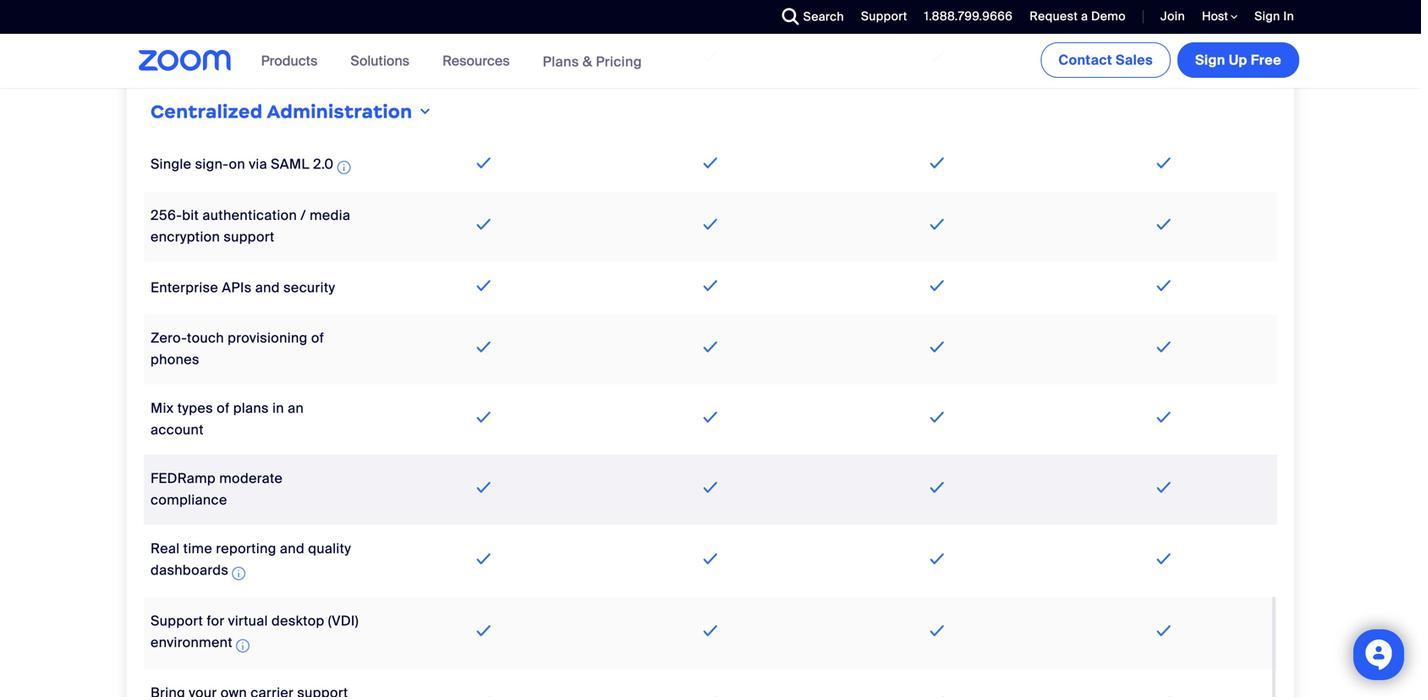 Task type: vqa. For each thing, say whether or not it's contained in the screenshot.
middle right icon
no



Task type: locate. For each thing, give the bounding box(es) containing it.
included image
[[926, 0, 949, 15], [1153, 0, 1176, 15], [700, 47, 722, 67], [473, 153, 495, 173], [700, 214, 722, 235], [700, 276, 722, 296], [926, 276, 949, 296], [1153, 276, 1176, 296], [473, 337, 495, 357], [926, 337, 949, 357], [700, 407, 722, 428], [1153, 407, 1176, 428], [1153, 477, 1176, 498], [926, 549, 949, 569], [473, 621, 495, 641], [700, 621, 722, 641], [700, 692, 722, 697], [1153, 692, 1176, 697]]

single
[[151, 155, 192, 173]]

authentication
[[203, 207, 297, 224]]

contact sales
[[1059, 51, 1153, 69]]

support right search
[[861, 8, 908, 24]]

0 vertical spatial of
[[311, 329, 324, 347]]

1.888.799.9666 button
[[912, 0, 1017, 34], [925, 8, 1013, 24]]

sign for sign in
[[1255, 8, 1281, 24]]

sign inside button
[[1196, 51, 1226, 69]]

sign for sign up free
[[1196, 51, 1226, 69]]

3 cell from the left
[[597, 0, 824, 26]]

virtual
[[228, 612, 268, 630]]

1 horizontal spatial of
[[311, 329, 324, 347]]

0 vertical spatial support
[[861, 8, 908, 24]]

1 vertical spatial of
[[217, 400, 230, 417]]

included image
[[473, 47, 495, 67], [926, 47, 949, 67], [1153, 47, 1176, 67], [700, 153, 722, 173], [926, 153, 949, 173], [1153, 153, 1176, 173], [473, 214, 495, 235], [926, 214, 949, 235], [1153, 214, 1176, 235], [473, 276, 495, 296], [700, 337, 722, 357], [1153, 337, 1176, 357], [473, 407, 495, 428], [926, 407, 949, 428], [473, 477, 495, 498], [700, 477, 722, 498], [926, 477, 949, 498], [473, 549, 495, 569], [700, 549, 722, 569], [1153, 549, 1176, 569], [926, 621, 949, 641], [1153, 621, 1176, 641], [473, 692, 495, 697], [926, 692, 949, 697]]

0 horizontal spatial sign
[[1196, 51, 1226, 69]]

right image
[[417, 105, 434, 119]]

0 horizontal spatial of
[[217, 400, 230, 417]]

host
[[1203, 8, 1231, 24]]

and inside "real time reporting and quality dashboards"
[[280, 540, 305, 558]]

search button
[[770, 0, 849, 34]]

sign in link
[[1242, 0, 1303, 34], [1255, 8, 1295, 24]]

sign
[[1255, 8, 1281, 24], [1196, 51, 1226, 69]]

support for virtual desktop (vdi) environment image
[[236, 636, 250, 656]]

resources
[[443, 52, 510, 70]]

demo
[[1092, 8, 1126, 24]]

1 horizontal spatial sign
[[1255, 8, 1281, 24]]

compliance
[[151, 491, 227, 509]]

and left quality
[[280, 540, 305, 558]]

for
[[207, 612, 225, 630]]

of left plans
[[217, 400, 230, 417]]

2.0
[[313, 155, 334, 173]]

apis
[[222, 279, 252, 297]]

real time reporting and quality dashboards application
[[151, 540, 351, 584]]

256-
[[151, 207, 182, 224]]

search
[[804, 9, 844, 25]]

sign left in
[[1255, 8, 1281, 24]]

of
[[311, 329, 324, 347], [217, 400, 230, 417]]

request a demo
[[1030, 8, 1126, 24]]

host button
[[1203, 8, 1238, 25]]

(vdi)
[[328, 612, 359, 630]]

and right the apis
[[255, 279, 280, 297]]

and
[[255, 279, 280, 297], [280, 540, 305, 558]]

support inside support for virtual desktop (vdi) environment
[[151, 612, 203, 630]]

zero-touch provisioning of phones
[[151, 329, 324, 369]]

support for support
[[861, 8, 908, 24]]

single sign-on via saml 2.0
[[151, 155, 334, 173]]

bit
[[182, 207, 199, 224]]

encryption
[[151, 228, 220, 246]]

quality
[[308, 540, 351, 558]]

support up environment
[[151, 612, 203, 630]]

support link
[[849, 0, 912, 34], [861, 8, 908, 24]]

environment
[[151, 634, 233, 652]]

time
[[183, 540, 212, 558]]

of right provisioning
[[311, 329, 324, 347]]

zoom logo image
[[139, 50, 232, 71]]

on
[[229, 155, 245, 173]]

join link left "host"
[[1148, 0, 1190, 34]]

in
[[1284, 8, 1295, 24]]

request
[[1030, 8, 1078, 24]]

support
[[861, 8, 908, 24], [151, 612, 203, 630]]

256-bit authentication / media encryption support
[[151, 207, 351, 246]]

request a demo link
[[1017, 0, 1131, 34], [1030, 8, 1126, 24]]

banner containing contact sales
[[118, 34, 1303, 89]]

&
[[583, 53, 593, 70]]

centralized administration cell
[[144, 92, 1278, 133]]

real time reporting and quality dashboards image
[[232, 564, 246, 584]]

banner
[[118, 34, 1303, 89]]

fedramp moderate compliance
[[151, 470, 283, 509]]

media
[[310, 207, 351, 224]]

sign left up
[[1196, 51, 1226, 69]]

0 vertical spatial sign
[[1255, 8, 1281, 24]]

0 horizontal spatial support
[[151, 612, 203, 630]]

sign up free
[[1196, 51, 1282, 69]]

1 vertical spatial and
[[280, 540, 305, 558]]

security
[[284, 279, 335, 297]]

phones
[[151, 351, 200, 369]]

join link
[[1148, 0, 1190, 34], [1161, 8, 1186, 24]]

1 horizontal spatial support
[[861, 8, 908, 24]]

join link up meetings 'navigation'
[[1161, 8, 1186, 24]]

real time reporting and quality dashboards
[[151, 540, 351, 579]]

1 vertical spatial support
[[151, 612, 203, 630]]

centralized administration
[[151, 100, 413, 123]]

1 vertical spatial sign
[[1196, 51, 1226, 69]]

cell
[[144, 0, 371, 33], [371, 0, 597, 33], [597, 0, 824, 26]]

plans & pricing link
[[543, 53, 642, 70], [543, 53, 642, 70]]

2 cell from the left
[[371, 0, 597, 33]]

products
[[261, 52, 318, 70]]

reporting
[[216, 540, 276, 558]]



Task type: describe. For each thing, give the bounding box(es) containing it.
enterprise
[[151, 279, 218, 297]]

/
[[301, 207, 306, 224]]

single sign-on via saml 2.0 application
[[151, 155, 354, 178]]

contact
[[1059, 51, 1113, 69]]

product information navigation
[[248, 34, 655, 89]]

touch
[[187, 329, 224, 347]]

real
[[151, 540, 180, 558]]

zero-
[[151, 329, 187, 347]]

fedramp
[[151, 470, 216, 488]]

enterprise apis and security
[[151, 279, 335, 297]]

centralized
[[151, 100, 263, 123]]

0 vertical spatial and
[[255, 279, 280, 297]]

sign-
[[195, 155, 229, 173]]

contact sales link
[[1041, 42, 1171, 78]]

meetings navigation
[[1038, 34, 1303, 81]]

of inside zero-touch provisioning of phones
[[311, 329, 324, 347]]

single sign-on via saml 2.0 image
[[337, 157, 351, 178]]

1 cell from the left
[[144, 0, 371, 33]]

plans
[[543, 53, 579, 70]]

up
[[1229, 51, 1248, 69]]

solutions button
[[351, 34, 417, 88]]

of inside mix types of plans in an account
[[217, 400, 230, 417]]

plans & pricing
[[543, 53, 642, 70]]

google
[[151, 49, 199, 67]]

sign up free button
[[1178, 42, 1300, 78]]

mix
[[151, 400, 174, 417]]

via
[[249, 155, 267, 173]]

plans
[[233, 400, 269, 417]]

dashboards
[[151, 562, 229, 579]]

solutions
[[351, 52, 410, 70]]

administration
[[267, 100, 413, 123]]

types
[[177, 400, 213, 417]]

products button
[[261, 34, 325, 88]]

sign in
[[1255, 8, 1295, 24]]

desktop
[[272, 612, 325, 630]]

mix types of plans in an account
[[151, 400, 304, 439]]

resources button
[[443, 34, 518, 88]]

join
[[1161, 8, 1186, 24]]

1.888.799.9666
[[925, 8, 1013, 24]]

sales
[[1116, 51, 1153, 69]]

support for support for virtual desktop (vdi) environment
[[151, 612, 203, 630]]

account
[[151, 421, 204, 439]]

pricing
[[596, 53, 642, 70]]

in
[[273, 400, 284, 417]]

support for virtual desktop (vdi) environment
[[151, 612, 359, 652]]

support
[[224, 228, 275, 246]]

saml
[[271, 155, 310, 173]]

support for virtual desktop (vdi) environment application
[[151, 612, 359, 656]]

free
[[1251, 51, 1282, 69]]

a
[[1082, 8, 1089, 24]]

moderate
[[219, 470, 283, 488]]

an
[[288, 400, 304, 417]]

provisioning
[[228, 329, 308, 347]]



